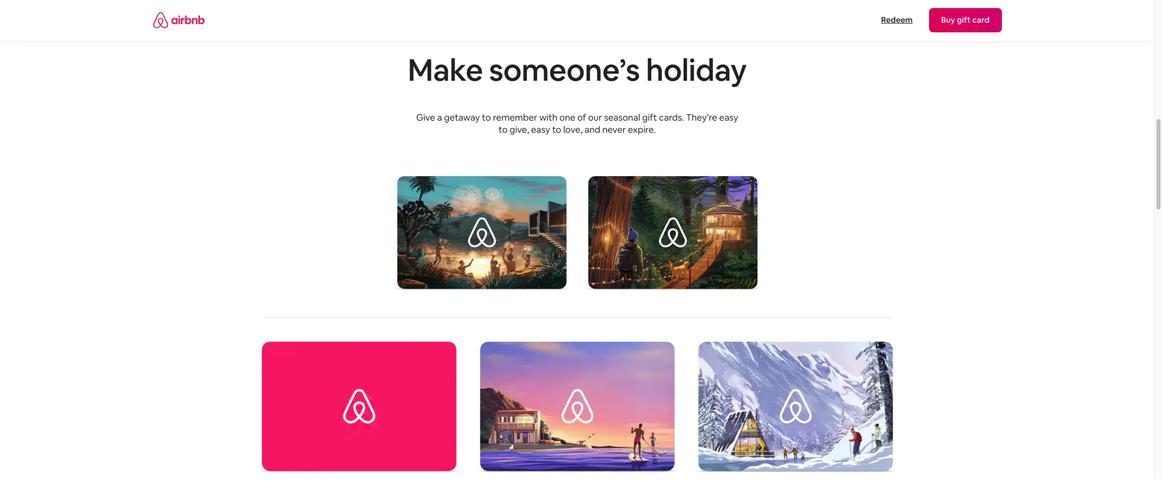 Task type: vqa. For each thing, say whether or not it's contained in the screenshot.
SOMEONE'S HOLIDAY
yes



Task type: describe. For each thing, give the bounding box(es) containing it.
0 horizontal spatial to
[[482, 112, 491, 123]]

our
[[589, 112, 603, 123]]

of
[[578, 112, 587, 123]]

someone's holiday
[[489, 50, 747, 90]]

make someone's holiday
[[408, 50, 747, 90]]

gift
[[643, 112, 658, 123]]

redeem
[[882, 15, 913, 25]]

0 horizontal spatial easy
[[532, 124, 551, 136]]

and
[[585, 124, 601, 136]]

with
[[540, 112, 558, 123]]

getaway
[[444, 112, 480, 123]]

give,
[[510, 124, 530, 136]]

remember
[[493, 112, 538, 123]]



Task type: locate. For each thing, give the bounding box(es) containing it.
make
[[408, 50, 483, 90]]

1 horizontal spatial to
[[499, 124, 508, 136]]

airbnb gift card with an illustration of fireworks going off at night in a lush island setting. in the foreground, 6 people are celebrating with sparklers in a natural rock pool that sits beside a luxurious modern house. the airbnb logo is in the center. image
[[391, 177, 574, 293], [391, 177, 574, 293]]

1 vertical spatial easy
[[532, 124, 551, 136]]

0 vertical spatial easy
[[720, 112, 739, 123]]

illustration of two people on stand up paddle boards making their way back to a house on the beach. they are surrounded by a purple and pink sunset. the airbnb logo is in the center. image
[[472, 342, 683, 476], [472, 342, 683, 476]]

2 horizontal spatial to
[[553, 124, 562, 136]]

profile element
[[590, 0, 1002, 40]]

to
[[482, 112, 491, 123], [499, 124, 508, 136], [553, 124, 562, 136]]

give a getaway to remember with one of our seasonal gift cards. they're easy to give, easy to love, and never expire.
[[416, 112, 739, 136]]

a
[[437, 112, 442, 123]]

easy
[[720, 112, 739, 123], [532, 124, 551, 136]]

to down with
[[553, 124, 562, 136]]

illustration of the airbnb logo in the center of a bright pink, solid background. image
[[254, 342, 464, 476], [254, 342, 464, 476]]

to left the 'give,' at top
[[499, 124, 508, 136]]

seasonal
[[605, 112, 641, 123]]

redeem link
[[877, 10, 919, 30]]

cards.
[[659, 112, 685, 123]]

give
[[416, 112, 435, 123]]

never expire.
[[603, 124, 656, 136]]

one
[[560, 112, 576, 123]]

easy right they're
[[720, 112, 739, 123]]

love,
[[564, 124, 583, 136]]

airbnb gift card with an illustration of a person with a warm jacket, hat, backpack and a dog. crossing an elevated wooden plank bridge towards an illuminated tree house, where a festive gathering is taking place. the airbnb logo is in the center. image
[[582, 177, 765, 293], [582, 177, 765, 293]]

illustration of bundled-up ice skaters and snowshoers playing in front of a cozy a-frame house. the house is nestled alongside a snowy mountain. the airbnb logo is in the center. image
[[691, 342, 901, 476], [691, 342, 901, 476]]

to right getaway
[[482, 112, 491, 123]]

1 horizontal spatial easy
[[720, 112, 739, 123]]

easy down with
[[532, 124, 551, 136]]

they're
[[687, 112, 718, 123]]



